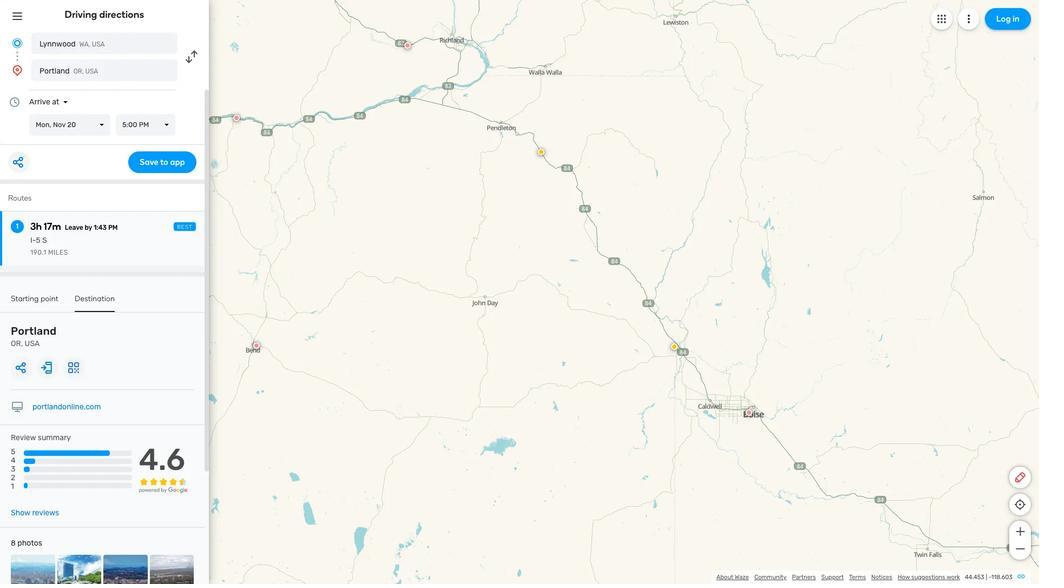 Task type: describe. For each thing, give the bounding box(es) containing it.
notices
[[872, 574, 893, 581]]

1 vertical spatial road closed image
[[233, 115, 240, 121]]

directions
[[99, 9, 144, 21]]

1 inside 5 4 3 2 1
[[11, 483, 14, 492]]

community link
[[755, 574, 787, 581]]

wa,
[[79, 41, 90, 48]]

2
[[11, 474, 15, 483]]

1 horizontal spatial 1
[[16, 222, 19, 231]]

starting
[[11, 294, 39, 304]]

portlandonline.com link
[[32, 403, 101, 412]]

2 vertical spatial or,
[[11, 339, 23, 349]]

leave
[[65, 224, 83, 232]]

hazard image
[[671, 344, 678, 350]]

community
[[755, 574, 787, 581]]

routes
[[8, 194, 32, 203]]

clock image
[[8, 96, 21, 109]]

8
[[11, 539, 16, 548]]

work
[[947, 574, 960, 581]]

summary
[[38, 434, 71, 443]]

0 vertical spatial portland
[[40, 67, 70, 76]]

portlandonline.com
[[32, 403, 101, 412]]

hazard image
[[538, 149, 545, 155]]

3h 17m leave by 1:43 pm
[[30, 221, 118, 233]]

i-
[[30, 236, 36, 245]]

portland,
[[132, 133, 162, 141]]

arrive
[[29, 97, 50, 107]]

0 horizontal spatial road closed image
[[253, 343, 260, 349]]

image 1 of portland, portland image
[[11, 555, 55, 585]]

usa inside lynnwood wa, usa
[[92, 41, 105, 48]]

-
[[989, 574, 992, 581]]

location image
[[11, 64, 24, 77]]

44.453
[[965, 574, 985, 581]]

how suggestions work link
[[898, 574, 960, 581]]

partners
[[792, 574, 816, 581]]

usa down wa, on the top left of page
[[85, 68, 98, 75]]

point
[[41, 294, 58, 304]]

suggestions
[[912, 574, 946, 581]]

starting point button
[[11, 294, 58, 311]]

118.603
[[992, 574, 1013, 581]]

zoom out image
[[1014, 543, 1027, 556]]

review summary
[[11, 434, 71, 443]]

lynnwood wa, usa
[[40, 40, 105, 49]]

destination button
[[75, 294, 115, 312]]

5:00 pm
[[122, 121, 149, 129]]

miles
[[48, 249, 68, 257]]

pencil image
[[1014, 471, 1027, 484]]

how
[[898, 574, 910, 581]]

support
[[822, 574, 844, 581]]

0 vertical spatial portland or, usa
[[40, 67, 98, 76]]

17m
[[44, 221, 61, 233]]

3h
[[30, 221, 42, 233]]

terms
[[849, 574, 866, 581]]

image 4 of portland, portland image
[[150, 555, 194, 585]]

4.6
[[139, 442, 185, 478]]

at
[[52, 97, 59, 107]]

5:00 pm list box
[[116, 114, 175, 136]]

about
[[717, 574, 734, 581]]

5 inside i-5 s 190.1 miles
[[36, 236, 40, 245]]

support link
[[822, 574, 844, 581]]

driving
[[65, 9, 97, 21]]

zoom in image
[[1014, 526, 1027, 539]]

terms link
[[849, 574, 866, 581]]



Task type: vqa. For each thing, say whether or not it's contained in the screenshot.
miles at the top of the page
yes



Task type: locate. For each thing, give the bounding box(es) containing it.
or,
[[73, 68, 84, 75], [164, 133, 175, 141], [11, 339, 23, 349]]

|
[[986, 574, 987, 581]]

0 vertical spatial road closed image
[[404, 42, 411, 49]]

1 vertical spatial pm
[[108, 224, 118, 232]]

3
[[11, 465, 15, 474]]

20
[[67, 121, 76, 129]]

5
[[36, 236, 40, 245], [11, 448, 15, 457]]

about waze link
[[717, 574, 749, 581]]

0 horizontal spatial or,
[[11, 339, 23, 349]]

road closed image
[[253, 343, 260, 349], [746, 410, 752, 416]]

0 vertical spatial 1
[[16, 222, 19, 231]]

i-5 s 190.1 miles
[[30, 236, 68, 257]]

1
[[16, 222, 19, 231], [11, 483, 14, 492]]

partners link
[[792, 574, 816, 581]]

image 2 of portland, portland image
[[57, 555, 101, 585]]

5 4 3 2 1
[[11, 448, 16, 492]]

nov
[[53, 121, 66, 129]]

pm
[[139, 121, 149, 129], [108, 224, 118, 232]]

usa down starting point button
[[25, 339, 40, 349]]

road closed image
[[404, 42, 411, 49], [233, 115, 240, 121]]

0 vertical spatial 5
[[36, 236, 40, 245]]

notices link
[[872, 574, 893, 581]]

usa right wa, on the top left of page
[[92, 41, 105, 48]]

1 left 3h
[[16, 222, 19, 231]]

1 horizontal spatial 5
[[36, 236, 40, 245]]

review
[[11, 434, 36, 443]]

waze
[[735, 574, 749, 581]]

5 up 3
[[11, 448, 15, 457]]

photos
[[17, 539, 42, 548]]

0 vertical spatial pm
[[139, 121, 149, 129]]

show
[[11, 509, 30, 518]]

arrive at
[[29, 97, 59, 107]]

computer image
[[11, 401, 24, 414]]

link image
[[1017, 573, 1026, 581]]

mon,
[[36, 121, 51, 129]]

portland, or, usa
[[132, 133, 190, 141]]

starting point
[[11, 294, 58, 304]]

1 horizontal spatial pm
[[139, 121, 149, 129]]

image 3 of portland, portland image
[[103, 555, 148, 585]]

pm up "portland,"
[[139, 121, 149, 129]]

or, down starting point button
[[11, 339, 23, 349]]

portland or, usa down starting point button
[[11, 325, 57, 349]]

destination
[[75, 294, 115, 304]]

4
[[11, 456, 16, 466]]

1 horizontal spatial road closed image
[[746, 410, 752, 416]]

mon, nov 20
[[36, 121, 76, 129]]

0 horizontal spatial road closed image
[[233, 115, 240, 121]]

by
[[85, 224, 92, 232]]

portland down lynnwood
[[40, 67, 70, 76]]

usa
[[92, 41, 105, 48], [85, 68, 98, 75], [176, 133, 190, 141], [25, 339, 40, 349]]

1 horizontal spatial road closed image
[[404, 42, 411, 49]]

0 vertical spatial or,
[[73, 68, 84, 75]]

5:00
[[122, 121, 137, 129]]

mon, nov 20 list box
[[29, 114, 110, 136]]

0 vertical spatial road closed image
[[253, 343, 260, 349]]

1 vertical spatial road closed image
[[746, 410, 752, 416]]

0 horizontal spatial 1
[[11, 483, 14, 492]]

8 photos
[[11, 539, 42, 548]]

5 inside 5 4 3 2 1
[[11, 448, 15, 457]]

1 down 3
[[11, 483, 14, 492]]

1 vertical spatial 1
[[11, 483, 14, 492]]

reviews
[[32, 509, 59, 518]]

portland down starting point button
[[11, 325, 57, 338]]

0 horizontal spatial 5
[[11, 448, 15, 457]]

1 vertical spatial or,
[[164, 133, 175, 141]]

190.1
[[30, 249, 46, 257]]

1 vertical spatial portland or, usa
[[11, 325, 57, 349]]

1 horizontal spatial or,
[[73, 68, 84, 75]]

2 horizontal spatial or,
[[164, 133, 175, 141]]

lynnwood
[[40, 40, 76, 49]]

show reviews
[[11, 509, 59, 518]]

pm inside list box
[[139, 121, 149, 129]]

current location image
[[11, 37, 24, 50]]

portland or, usa
[[40, 67, 98, 76], [11, 325, 57, 349]]

usa right "portland,"
[[176, 133, 190, 141]]

pm right 1:43
[[108, 224, 118, 232]]

portland or, usa down lynnwood wa, usa
[[40, 67, 98, 76]]

s
[[42, 236, 47, 245]]

1 vertical spatial 5
[[11, 448, 15, 457]]

0 horizontal spatial pm
[[108, 224, 118, 232]]

about waze community partners support terms notices how suggestions work 44.453 | -118.603
[[717, 574, 1013, 581]]

best
[[177, 224, 193, 231]]

or, right "portland,"
[[164, 133, 175, 141]]

pm inside 3h 17m leave by 1:43 pm
[[108, 224, 118, 232]]

or, down wa, on the top left of page
[[73, 68, 84, 75]]

portland
[[40, 67, 70, 76], [11, 325, 57, 338]]

1:43
[[94, 224, 107, 232]]

5 left s
[[36, 236, 40, 245]]

1 vertical spatial portland
[[11, 325, 57, 338]]

driving directions
[[65, 9, 144, 21]]



